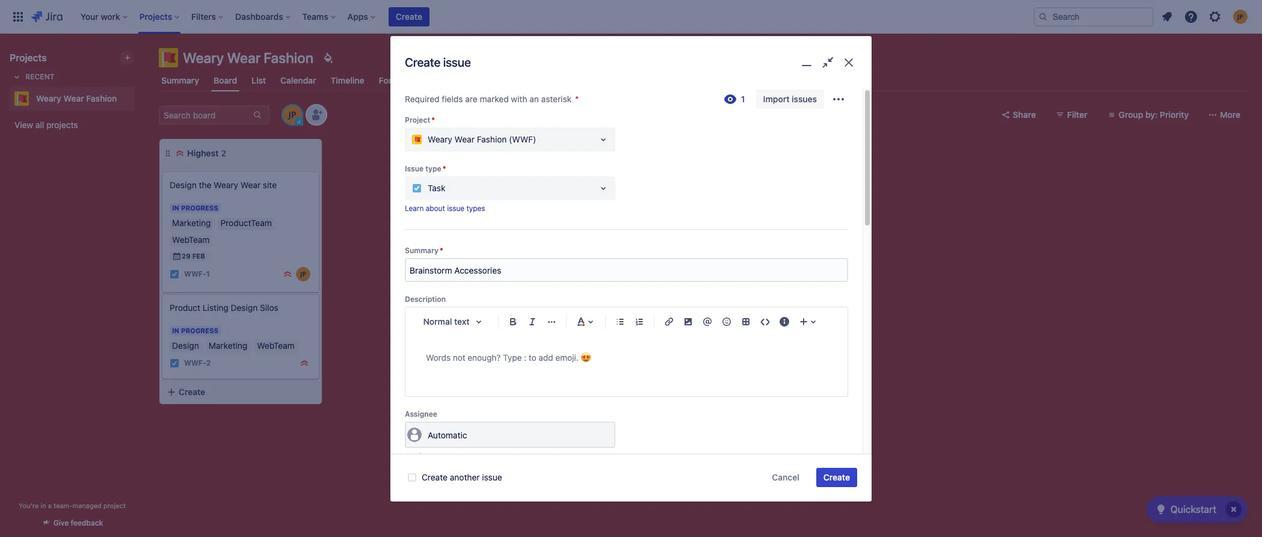Task type: locate. For each thing, give the bounding box(es) containing it.
progress down the product
[[181, 327, 218, 335]]

none text field inside create issue dialog
[[406, 260, 847, 281]]

create button down wwf-2 link
[[159, 381, 322, 403]]

wear
[[227, 49, 260, 66], [64, 93, 84, 103], [455, 134, 475, 144], [241, 180, 261, 190]]

* right type
[[443, 164, 446, 173]]

james peterson image left the add people image
[[283, 105, 302, 125]]

29 february 2024 image
[[172, 251, 182, 261], [172, 251, 182, 261]]

issue left types
[[447, 204, 465, 213]]

fashion left (wwf)
[[477, 134, 507, 144]]

primary element
[[7, 0, 1034, 33]]

2
[[221, 148, 226, 158], [206, 359, 211, 368]]

create
[[396, 11, 422, 21], [405, 56, 440, 69], [179, 387, 205, 397], [422, 472, 448, 483], [824, 472, 850, 483]]

0 horizontal spatial fashion
[[86, 93, 117, 103]]

design left silos
[[231, 303, 258, 313]]

recent
[[25, 72, 54, 81]]

summary inside create issue dialog
[[405, 246, 439, 255]]

about
[[426, 204, 445, 213]]

in down design the weary wear site
[[172, 204, 179, 212]]

fashion inside create issue dialog
[[477, 134, 507, 144]]

issues
[[457, 75, 482, 85]]

progress down the
[[181, 204, 218, 212]]

discard & close image
[[840, 54, 857, 71]]

0 horizontal spatial create button
[[159, 381, 322, 403]]

issue type *
[[405, 164, 446, 173]]

2 wwf- from the top
[[184, 359, 206, 368]]

1
[[206, 270, 210, 279]]

weary wear fashion up 'view all projects' link
[[36, 93, 117, 103]]

1 horizontal spatial summary
[[405, 246, 439, 255]]

1 vertical spatial in progress
[[172, 327, 218, 335]]

summary
[[161, 75, 199, 85], [405, 246, 439, 255]]

automatic image
[[407, 428, 422, 442]]

projects
[[46, 120, 78, 130]]

0 vertical spatial in
[[172, 204, 179, 212]]

pages link
[[416, 70, 445, 91]]

summary up search board text box
[[161, 75, 199, 85]]

listing
[[203, 303, 228, 313]]

1 vertical spatial summary
[[405, 246, 439, 255]]

2 in progress from the top
[[172, 327, 218, 335]]

normal text
[[423, 317, 470, 327]]

2 horizontal spatial fashion
[[477, 134, 507, 144]]

create issue dialog
[[390, 36, 872, 537]]

1 vertical spatial fashion
[[86, 93, 117, 103]]

weary wear fashion
[[183, 49, 314, 66], [36, 93, 117, 103]]

task image left wwf-2 link
[[170, 359, 179, 368]]

types
[[467, 204, 485, 213]]

weary right the
[[214, 180, 238, 190]]

with
[[511, 94, 527, 104]]

list link
[[249, 70, 268, 91]]

wwf-1
[[184, 270, 210, 279]]

1 wwf- from the top
[[184, 270, 206, 279]]

exit full screen image
[[819, 54, 836, 71]]

create button inside the primary element
[[389, 7, 430, 26]]

in progress
[[172, 204, 218, 212], [172, 327, 218, 335]]

link image
[[662, 315, 676, 329]]

1 horizontal spatial weary wear fashion
[[183, 49, 314, 66]]

0 vertical spatial 2
[[221, 148, 226, 158]]

wear up the list at left
[[227, 49, 260, 66]]

* down learn about issue types link
[[440, 246, 443, 255]]

0 horizontal spatial highest image
[[175, 149, 185, 158]]

1 horizontal spatial design
[[231, 303, 258, 313]]

1 in from the top
[[172, 204, 179, 212]]

1 vertical spatial issue
[[447, 204, 465, 213]]

assign
[[405, 451, 432, 462]]

1 horizontal spatial fashion
[[264, 49, 314, 66]]

1 task image from the top
[[170, 270, 179, 279]]

1 vertical spatial 2
[[206, 359, 211, 368]]

2 inside wwf-2 link
[[206, 359, 211, 368]]

open image
[[596, 132, 611, 147]]

minimize image
[[798, 54, 815, 71]]

you're in a team-managed project
[[19, 502, 126, 510]]

create button
[[389, 7, 430, 26], [159, 381, 322, 403], [816, 468, 857, 487]]

summary for summary
[[161, 75, 199, 85]]

1 vertical spatial james peterson image
[[296, 267, 310, 282]]

bold ⌘b image
[[506, 315, 520, 329]]

weary
[[183, 49, 224, 66], [36, 93, 61, 103], [428, 134, 452, 144], [214, 180, 238, 190]]

2 right highest
[[221, 148, 226, 158]]

wwf- down the product
[[184, 359, 206, 368]]

wwf-
[[184, 270, 206, 279], [184, 359, 206, 368]]

in progress down the
[[172, 204, 218, 212]]

0 vertical spatial in progress
[[172, 204, 218, 212]]

the
[[199, 180, 211, 190]]

0 vertical spatial summary
[[161, 75, 199, 85]]

wear inside create issue dialog
[[455, 134, 475, 144]]

issue up issues
[[443, 56, 471, 69]]

* right "project"
[[431, 115, 435, 124]]

learn
[[405, 204, 424, 213]]

timeline link
[[328, 70, 367, 91]]

view all projects
[[14, 120, 78, 130]]

numbered list ⌘⇧7 image
[[632, 315, 647, 329]]

0 vertical spatial task image
[[170, 270, 179, 279]]

jira image
[[31, 9, 62, 24], [31, 9, 62, 24]]

summary inside summary link
[[161, 75, 199, 85]]

james peterson image
[[283, 105, 302, 125], [296, 267, 310, 282]]

fashion
[[264, 49, 314, 66], [86, 93, 117, 103], [477, 134, 507, 144]]

2 vertical spatial fashion
[[477, 134, 507, 144]]

weary down project *
[[428, 134, 452, 144]]

progress
[[181, 204, 218, 212], [181, 327, 218, 335]]

0 vertical spatial wwf-
[[184, 270, 206, 279]]

fashion up 'view all projects' link
[[86, 93, 117, 103]]

learn about issue types link
[[405, 204, 485, 213]]

1 progress from the top
[[181, 204, 218, 212]]

in progress for design
[[172, 204, 218, 212]]

timeline
[[331, 75, 364, 85]]

weary wear fashion (wwf)
[[428, 134, 536, 144]]

1 in progress from the top
[[172, 204, 218, 212]]

highest image
[[175, 149, 185, 158], [300, 359, 309, 368]]

0 vertical spatial weary wear fashion
[[183, 49, 314, 66]]

feb
[[192, 252, 205, 260]]

wear down are
[[455, 134, 475, 144]]

create button right cancel button
[[816, 468, 857, 487]]

task image left wwf-1 link
[[170, 270, 179, 279]]

1 vertical spatial weary wear fashion
[[36, 93, 117, 103]]

create down wwf-2 link
[[179, 387, 205, 397]]

view
[[14, 120, 33, 130]]

2 vertical spatial create button
[[816, 468, 857, 487]]

bullet list ⌘⇧8 image
[[613, 315, 627, 329]]

automatic
[[428, 430, 467, 440]]

summary down learn
[[405, 246, 439, 255]]

weary up board
[[183, 49, 224, 66]]

a
[[48, 502, 52, 510]]

task
[[428, 183, 446, 193]]

2 progress from the top
[[181, 327, 218, 335]]

me
[[444, 451, 456, 462]]

give feedback button
[[34, 513, 110, 533]]

weary wear fashion link
[[10, 87, 130, 111]]

site
[[263, 180, 277, 190]]

1 vertical spatial progress
[[181, 327, 218, 335]]

task image
[[170, 270, 179, 279], [170, 359, 179, 368]]

info panel image
[[777, 315, 792, 329]]

1 vertical spatial task image
[[170, 359, 179, 368]]

design the weary wear site
[[170, 180, 277, 190]]

in for design the weary wear site
[[172, 204, 179, 212]]

0 horizontal spatial 2
[[206, 359, 211, 368]]

0 horizontal spatial summary
[[161, 75, 199, 85]]

0 horizontal spatial design
[[170, 180, 197, 190]]

2 task image from the top
[[170, 359, 179, 368]]

issue for another
[[482, 472, 502, 483]]

check image
[[1154, 502, 1168, 517]]

wwf- down 29 feb
[[184, 270, 206, 279]]

0 vertical spatial create button
[[389, 7, 430, 26]]

0 horizontal spatial weary wear fashion
[[36, 93, 117, 103]]

give
[[53, 519, 69, 528]]

issue right "another"
[[482, 472, 502, 483]]

1 vertical spatial wwf-
[[184, 359, 206, 368]]

1 horizontal spatial highest image
[[300, 359, 309, 368]]

2 down listing
[[206, 359, 211, 368]]

to
[[434, 451, 442, 462]]

learn about issue types
[[405, 204, 485, 213]]

view all projects link
[[10, 114, 135, 136]]

open image
[[596, 181, 611, 195]]

design left the
[[170, 180, 197, 190]]

tab list
[[152, 70, 1255, 91]]

*
[[575, 94, 579, 104], [431, 115, 435, 124], [443, 164, 446, 173], [440, 246, 443, 255]]

in progress down the product
[[172, 327, 218, 335]]

forms
[[379, 75, 404, 85]]

list
[[252, 75, 266, 85]]

create issue
[[405, 56, 471, 69]]

highest image
[[283, 270, 292, 279]]

text
[[454, 317, 470, 327]]

in down the product
[[172, 327, 179, 335]]

create down assign to me button
[[422, 472, 448, 483]]

create inside the primary element
[[396, 11, 422, 21]]

progress for the
[[181, 204, 218, 212]]

(wwf)
[[509, 134, 536, 144]]

are
[[465, 94, 478, 104]]

calendar
[[280, 75, 316, 85]]

create button up create issue on the left top of the page
[[389, 7, 430, 26]]

projects
[[10, 52, 47, 63]]

1 horizontal spatial create button
[[389, 7, 430, 26]]

issue
[[405, 164, 424, 173]]

0 vertical spatial progress
[[181, 204, 218, 212]]

None text field
[[406, 260, 847, 281]]

summary for summary *
[[405, 246, 439, 255]]

1 vertical spatial in
[[172, 327, 179, 335]]

quickstart button
[[1146, 496, 1248, 523]]

design
[[170, 180, 197, 190], [231, 303, 258, 313]]

2 in from the top
[[172, 327, 179, 335]]

fashion up 'calendar' at the top left of page
[[264, 49, 314, 66]]

create up create issue on the left top of the page
[[396, 11, 422, 21]]

required
[[405, 94, 440, 104]]

an
[[530, 94, 539, 104]]

1 vertical spatial create button
[[159, 381, 322, 403]]

issue for about
[[447, 204, 465, 213]]

1 horizontal spatial 2
[[221, 148, 226, 158]]

in
[[172, 204, 179, 212], [172, 327, 179, 335]]

2 vertical spatial issue
[[482, 472, 502, 483]]

weary wear fashion up the list at left
[[183, 49, 314, 66]]

wwf-1 link
[[184, 269, 210, 279]]

james peterson image right highest icon
[[296, 267, 310, 282]]



Task type: describe. For each thing, give the bounding box(es) containing it.
in for product listing design silos
[[172, 327, 179, 335]]

asterisk
[[541, 94, 572, 104]]

add image, video, or file image
[[681, 315, 695, 329]]

wwf-2 link
[[184, 358, 211, 369]]

create up pages
[[405, 56, 440, 69]]

import
[[763, 94, 790, 104]]

wear left site
[[241, 180, 261, 190]]

assign to me button
[[405, 451, 456, 463]]

project
[[103, 502, 126, 510]]

summary link
[[159, 70, 202, 91]]

progress for listing
[[181, 327, 218, 335]]

wwf- for 2
[[184, 359, 206, 368]]

2 for wwf-2
[[206, 359, 211, 368]]

weary inside create issue dialog
[[428, 134, 452, 144]]

weary down recent
[[36, 93, 61, 103]]

search image
[[1038, 12, 1048, 21]]

managed
[[72, 502, 102, 510]]

normal
[[423, 317, 452, 327]]

assignee
[[405, 410, 437, 419]]

0 vertical spatial james peterson image
[[283, 105, 302, 125]]

more image
[[831, 92, 846, 106]]

emoji image
[[720, 315, 734, 329]]

add people image
[[309, 108, 324, 122]]

task image for wwf-2
[[170, 359, 179, 368]]

more formatting image
[[544, 315, 559, 329]]

another
[[450, 472, 480, 483]]

29 feb
[[182, 252, 205, 260]]

create another issue
[[422, 472, 502, 483]]

quickstart
[[1171, 504, 1216, 515]]

type
[[426, 164, 441, 173]]

team-
[[54, 502, 72, 510]]

import issues
[[763, 94, 817, 104]]

marked
[[480, 94, 509, 104]]

cancel
[[772, 472, 799, 483]]

1 vertical spatial highest image
[[300, 359, 309, 368]]

cancel button
[[765, 468, 807, 487]]

wwf- for 1
[[184, 270, 206, 279]]

description
[[405, 295, 446, 304]]

normal text button
[[418, 309, 493, 335]]

forms link
[[376, 70, 406, 91]]

* right asterisk
[[575, 94, 579, 104]]

collapse recent projects image
[[10, 70, 24, 84]]

2 horizontal spatial create button
[[816, 468, 857, 487]]

Description - Main content area, start typing to enter text. text field
[[426, 351, 827, 365]]

0 vertical spatial fashion
[[264, 49, 314, 66]]

board
[[214, 75, 237, 85]]

in progress for product
[[172, 327, 218, 335]]

dismiss quickstart image
[[1224, 500, 1244, 519]]

0 vertical spatial design
[[170, 180, 197, 190]]

project *
[[405, 115, 435, 124]]

mention image
[[700, 315, 715, 329]]

silos
[[260, 303, 278, 313]]

create banner
[[0, 0, 1262, 34]]

highest 2
[[187, 148, 226, 158]]

required fields are marked with an asterisk *
[[405, 94, 579, 104]]

0 vertical spatial highest image
[[175, 149, 185, 158]]

project
[[405, 115, 430, 124]]

table image
[[739, 315, 753, 329]]

tab list containing board
[[152, 70, 1255, 91]]

code snippet image
[[758, 315, 772, 329]]

issues link
[[455, 70, 485, 91]]

all
[[35, 120, 44, 130]]

give feedback
[[53, 519, 103, 528]]

summary *
[[405, 246, 443, 255]]

in
[[41, 502, 46, 510]]

1 vertical spatial design
[[231, 303, 258, 313]]

you're
[[19, 502, 39, 510]]

fashion inside weary wear fashion link
[[86, 93, 117, 103]]

product listing design silos
[[170, 303, 278, 313]]

feedback
[[71, 519, 103, 528]]

wwf-2
[[184, 359, 211, 368]]

pages
[[418, 75, 443, 85]]

issues
[[792, 94, 817, 104]]

italic ⌘i image
[[525, 315, 540, 329]]

create right cancel
[[824, 472, 850, 483]]

task image for wwf-1
[[170, 270, 179, 279]]

fields
[[442, 94, 463, 104]]

assign to me
[[405, 451, 456, 462]]

highest
[[187, 148, 219, 158]]

product
[[170, 303, 200, 313]]

2 for highest 2
[[221, 148, 226, 158]]

wear up 'view all projects' link
[[64, 93, 84, 103]]

calendar link
[[278, 70, 319, 91]]

import issues link
[[756, 90, 824, 109]]

Search field
[[1034, 7, 1154, 26]]

Search board text field
[[160, 106, 251, 123]]

0 vertical spatial issue
[[443, 56, 471, 69]]

29
[[182, 252, 191, 260]]



Task type: vqa. For each thing, say whether or not it's contained in the screenshot.
right list item
no



